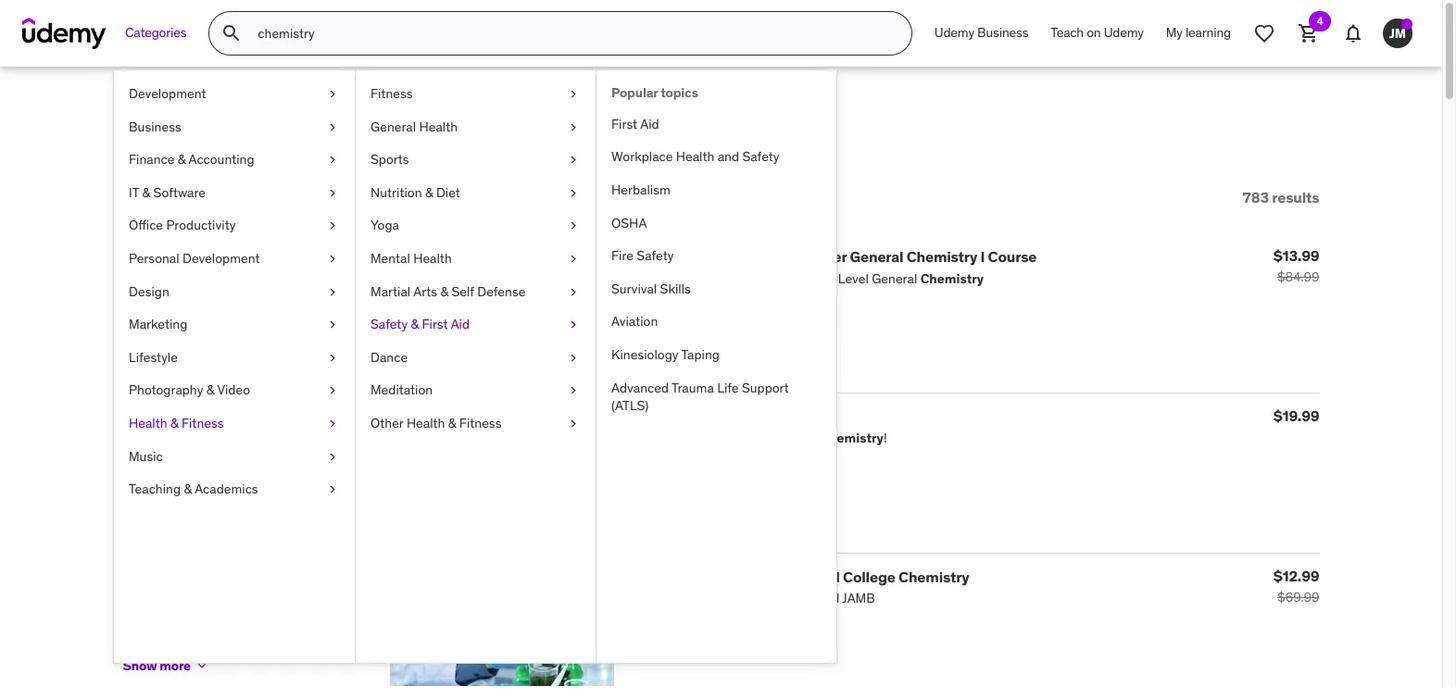 Task type: locate. For each thing, give the bounding box(es) containing it.
1 vertical spatial development
[[182, 250, 260, 267]]

college
[[843, 568, 896, 586]]

xsmall image for lifestyle
[[325, 349, 340, 367]]

2 horizontal spatial fitness
[[459, 415, 502, 432]]

osha link
[[597, 207, 837, 240]]

health down 'first aid' link
[[676, 149, 715, 165]]

health & fitness
[[129, 415, 224, 432]]

xsmall image inside safety & first aid link
[[566, 316, 581, 334]]

1 vertical spatial 783
[[1243, 188, 1269, 206]]

photography & video
[[129, 382, 250, 399]]

chemistry left i on the right top
[[907, 248, 978, 266]]

my
[[1166, 24, 1183, 41]]

k's
[[651, 248, 673, 266]]

general
[[371, 118, 416, 135], [850, 248, 904, 266]]

up right 3.5
[[246, 381, 261, 398]]

0 vertical spatial and
[[718, 149, 739, 165]]

& down the arts
[[411, 316, 419, 333]]

martial arts & self defense
[[371, 283, 526, 300]]

general health
[[371, 118, 458, 135]]

and down 'first aid' link
[[718, 149, 739, 165]]

skills
[[660, 281, 691, 297]]

783 inside status
[[1243, 188, 1269, 206]]

2 horizontal spatial first
[[746, 248, 778, 266]]

1 horizontal spatial 783
[[1243, 188, 1269, 206]]

0 vertical spatial business
[[978, 24, 1029, 41]]

results up $13.99
[[1272, 188, 1320, 206]]

personal development
[[129, 250, 260, 267]]

aid down popular topics
[[640, 116, 659, 132]]

xsmall image inside office productivity link
[[325, 217, 340, 235]]

other health & fitness
[[371, 415, 502, 432]]

categories button
[[114, 11, 198, 56]]

& right 3.0
[[235, 414, 243, 431]]

0 horizontal spatial udemy
[[935, 24, 975, 41]]

2 horizontal spatial safety
[[743, 149, 780, 165]]

advanced trauma life support (atls)
[[612, 379, 789, 414]]

health right "other"
[[407, 415, 445, 432]]

fire
[[612, 248, 634, 264]]

music
[[129, 448, 163, 465]]

aid down self
[[451, 316, 470, 333]]

complete up survival skills link
[[676, 248, 743, 266]]

1 horizontal spatial and
[[814, 568, 840, 586]]

business left teach
[[978, 24, 1029, 41]]

xsmall image up 783 results for "chemistry"
[[325, 85, 340, 103]]

0 horizontal spatial general
[[371, 118, 416, 135]]

xsmall image
[[566, 85, 581, 103], [325, 151, 340, 169], [566, 151, 581, 169], [566, 184, 581, 202], [325, 217, 340, 235], [566, 217, 581, 235], [325, 250, 340, 268], [566, 316, 581, 334], [325, 349, 340, 367], [566, 349, 581, 367], [325, 382, 340, 400], [566, 382, 581, 400], [566, 415, 581, 433], [325, 481, 340, 499], [123, 556, 138, 571], [123, 589, 138, 604], [194, 659, 209, 674]]

2 vertical spatial first
[[422, 316, 448, 333]]

nutrition
[[371, 184, 422, 201]]

academics
[[195, 481, 258, 498]]

0 horizontal spatial 783
[[123, 109, 176, 147]]

& right teaching in the bottom of the page
[[184, 481, 192, 498]]

xsmall image inside "marketing" link
[[325, 316, 340, 334]]

first down the arts
[[422, 316, 448, 333]]

udemy image
[[22, 18, 107, 49]]

783 for 783 results
[[1243, 188, 1269, 206]]

& for it & software
[[142, 184, 150, 201]]

xsmall image left first aid
[[566, 118, 581, 136]]

teaching & academics
[[129, 481, 258, 498]]

business up finance
[[129, 118, 181, 135]]

wishlist image
[[1254, 22, 1276, 44]]

783 results for "chemistry"
[[123, 109, 499, 147]]

fitness down photography & video at the bottom left of the page
[[182, 415, 224, 432]]

xsmall image left the nutrition
[[325, 184, 340, 202]]

xsmall image inside personal development link
[[325, 250, 340, 268]]

health down the fitness link
[[419, 118, 458, 135]]

0 horizontal spatial safety
[[371, 316, 408, 333]]

it
[[129, 184, 139, 201]]

photography & video link
[[114, 375, 355, 408]]

xsmall image for health & fitness
[[325, 415, 340, 433]]

& inside teaching & academics 'link'
[[184, 481, 192, 498]]

submit search image
[[221, 22, 243, 44]]

& inside finance & accounting link
[[178, 151, 186, 168]]

0 vertical spatial 783
[[123, 109, 176, 147]]

first aid
[[612, 116, 659, 132]]

&
[[178, 151, 186, 168], [142, 184, 150, 201], [425, 184, 433, 201], [441, 283, 449, 300], [411, 316, 419, 333], [235, 381, 243, 398], [206, 382, 214, 399], [235, 414, 243, 431], [170, 415, 178, 432], [448, 415, 456, 432], [184, 481, 192, 498]]

small image
[[327, 470, 345, 489]]

& right it
[[142, 184, 150, 201]]

chemistry
[[907, 248, 978, 266], [899, 568, 970, 586]]

xsmall image inside the fitness link
[[566, 85, 581, 103]]

xsmall image inside lifestyle link
[[325, 349, 340, 367]]

fire safety
[[612, 248, 674, 264]]

xsmall image up small icon
[[325, 448, 340, 466]]

xsmall image inside show more 'button'
[[194, 659, 209, 674]]

& for 3.5 & up
[[235, 381, 243, 398]]

xsmall image down teaching in the bottom of the page
[[123, 523, 138, 538]]

the complete high school and college chemistry link
[[629, 568, 970, 586]]

general right semester
[[850, 248, 904, 266]]

xsmall image inside dance 'link'
[[566, 349, 581, 367]]

health up the arts
[[413, 250, 452, 267]]

& for teaching & academics
[[184, 481, 192, 498]]

1 horizontal spatial general
[[850, 248, 904, 266]]

results inside status
[[1272, 188, 1320, 206]]

3.0 & up
[[214, 414, 261, 431]]

the
[[629, 568, 654, 586]]

design link
[[114, 276, 355, 309]]

health for general
[[419, 118, 458, 135]]

chemistry for college
[[899, 568, 970, 586]]

& inside safety & first aid link
[[411, 316, 419, 333]]

1 horizontal spatial first
[[612, 116, 638, 132]]

notifications image
[[1343, 22, 1365, 44]]

& inside it & software link
[[142, 184, 150, 201]]

xsmall image for it & software
[[325, 184, 340, 202]]

1 horizontal spatial business
[[978, 24, 1029, 41]]

xsmall image for design
[[325, 283, 340, 301]]

$19.99
[[1274, 407, 1320, 425]]

xsmall image inside meditation link
[[566, 382, 581, 400]]

first
[[612, 116, 638, 132], [746, 248, 778, 266], [422, 316, 448, 333]]

health inside safety & first aid element
[[676, 149, 715, 165]]

meditation link
[[356, 375, 596, 408]]

1 vertical spatial results
[[1272, 188, 1320, 206]]

xsmall image inside design link
[[325, 283, 340, 301]]

you have alerts image
[[1402, 19, 1413, 30]]

& right finance
[[178, 151, 186, 168]]

safety up dance
[[371, 316, 408, 333]]

safety
[[743, 149, 780, 165], [637, 248, 674, 264], [371, 316, 408, 333]]

xsmall image inside martial arts & self defense link
[[566, 283, 581, 301]]

health up music
[[129, 415, 167, 432]]

xsmall image inside yoga link
[[566, 217, 581, 235]]

"chemistry"
[[331, 109, 499, 147]]

development down office productivity link
[[182, 250, 260, 267]]

0 horizontal spatial aid
[[451, 316, 470, 333]]

general up sports
[[371, 118, 416, 135]]

xsmall image for nutrition & diet
[[566, 184, 581, 202]]

1 horizontal spatial fitness
[[371, 85, 413, 102]]

& inside photography & video link
[[206, 382, 214, 399]]

1 horizontal spatial aid
[[640, 116, 659, 132]]

personal development link
[[114, 243, 355, 276]]

& left video
[[206, 382, 214, 399]]

herbalism
[[612, 182, 671, 198]]

mental
[[371, 250, 410, 267]]

1 vertical spatial general
[[850, 248, 904, 266]]

& left self
[[441, 283, 449, 300]]

1 horizontal spatial results
[[1272, 188, 1320, 206]]

development link
[[114, 78, 355, 111]]

1 vertical spatial chemistry
[[899, 568, 970, 586]]

xsmall image left "other"
[[325, 415, 340, 433]]

xsmall image
[[325, 85, 340, 103], [325, 118, 340, 136], [566, 118, 581, 136], [325, 184, 340, 202], [566, 250, 581, 268], [325, 283, 340, 301], [566, 283, 581, 301], [325, 316, 340, 334], [325, 415, 340, 433], [325, 448, 340, 466], [123, 523, 138, 538], [123, 622, 138, 637]]

xsmall image inside "nutrition & diet" link
[[566, 184, 581, 202]]

xsmall image inside "sports" 'link'
[[566, 151, 581, 169]]

xsmall image inside photography & video link
[[325, 382, 340, 400]]

xsmall image left martial
[[325, 283, 340, 301]]

& left diet
[[425, 184, 433, 201]]

Search for anything text field
[[254, 18, 889, 49]]

$69.99
[[1278, 589, 1320, 605]]

health
[[419, 118, 458, 135], [676, 149, 715, 165], [413, 250, 452, 267], [129, 415, 167, 432], [407, 415, 445, 432]]

1 horizontal spatial udemy
[[1104, 24, 1144, 41]]

first down popular
[[612, 116, 638, 132]]

& inside health & fitness link
[[170, 415, 178, 432]]

xsmall image right for
[[325, 118, 340, 136]]

marketing link
[[114, 309, 355, 342]]

& for nutrition & diet
[[425, 184, 433, 201]]

& for safety & first aid
[[411, 316, 419, 333]]

martial
[[371, 283, 411, 300]]

0 vertical spatial results
[[182, 109, 278, 147]]

xsmall image for martial arts & self defense
[[566, 283, 581, 301]]

martial arts & self defense link
[[356, 276, 596, 309]]

1 udemy from the left
[[935, 24, 975, 41]]

$12.99 $69.99
[[1274, 567, 1320, 605]]

support
[[742, 379, 789, 396]]

health & fitness link
[[114, 408, 355, 441]]

& down the photography
[[170, 415, 178, 432]]

complete right the the
[[657, 568, 724, 586]]

xsmall image inside teaching & academics 'link'
[[325, 481, 340, 499]]

results for 783 results
[[1272, 188, 1320, 206]]

1 vertical spatial up
[[246, 414, 261, 431]]

$13.99
[[1274, 247, 1320, 265]]

results
[[182, 109, 278, 147], [1272, 188, 1320, 206]]

my learning link
[[1155, 11, 1242, 56]]

music link
[[114, 441, 355, 474]]

safety & first aid
[[371, 316, 470, 333]]

workplace
[[612, 149, 673, 165]]

language
[[123, 469, 204, 492]]

1 horizontal spatial safety
[[637, 248, 674, 264]]

nutrition & diet
[[371, 184, 460, 201]]

xsmall image inside health & fitness link
[[325, 415, 340, 433]]

& for 3.0 & up
[[235, 414, 243, 431]]

diet
[[436, 184, 460, 201]]

xsmall image for yoga
[[566, 217, 581, 235]]

& down meditation link
[[448, 415, 456, 432]]

chemistry right 'college'
[[899, 568, 970, 586]]

first left semester
[[746, 248, 778, 266]]

0 vertical spatial first
[[612, 116, 638, 132]]

4
[[1317, 14, 1324, 28]]

xsmall image left survival
[[566, 283, 581, 301]]

xsmall image left fire
[[566, 250, 581, 268]]

0 vertical spatial up
[[246, 381, 261, 398]]

2 udemy from the left
[[1104, 24, 1144, 41]]

xsmall image for personal development
[[325, 250, 340, 268]]

development down categories dropdown button
[[129, 85, 206, 102]]

xsmall image inside other health & fitness link
[[566, 415, 581, 433]]

jm link
[[1376, 11, 1420, 56]]

xsmall image inside general health link
[[566, 118, 581, 136]]

up right 3.0
[[246, 414, 261, 431]]

& inside "nutrition & diet" link
[[425, 184, 433, 201]]

health for other
[[407, 415, 445, 432]]

2 vertical spatial safety
[[371, 316, 408, 333]]

xsmall image inside the business link
[[325, 118, 340, 136]]

workplace health and safety link
[[597, 141, 837, 174]]

0 horizontal spatial and
[[718, 149, 739, 165]]

fitness up general health
[[371, 85, 413, 102]]

safety right fire
[[637, 248, 674, 264]]

udemy inside teach on udemy 'link'
[[1104, 24, 1144, 41]]

0 vertical spatial chemistry
[[907, 248, 978, 266]]

0 horizontal spatial results
[[182, 109, 278, 147]]

and right "school" on the right bottom
[[814, 568, 840, 586]]

aid
[[640, 116, 659, 132], [451, 316, 470, 333]]

xsmall image inside mental health link
[[566, 250, 581, 268]]

show
[[123, 658, 157, 674]]

xsmall image inside music link
[[325, 448, 340, 466]]

sports
[[371, 151, 409, 168]]

0 vertical spatial general
[[371, 118, 416, 135]]

safety down 'first aid' link
[[743, 149, 780, 165]]

xsmall image inside finance & accounting link
[[325, 151, 340, 169]]

yoga link
[[356, 210, 596, 243]]

xsmall image for photography & video
[[325, 382, 340, 400]]

xsmall image inside it & software link
[[325, 184, 340, 202]]

0 horizontal spatial business
[[129, 118, 181, 135]]

fitness down meditation link
[[459, 415, 502, 432]]

& right 3.5
[[235, 381, 243, 398]]

results up accounting
[[182, 109, 278, 147]]

783 results status
[[1243, 188, 1320, 207]]

design
[[129, 283, 169, 300]]

xsmall image inside development link
[[325, 85, 340, 103]]

xsmall image left "safety & first aid"
[[325, 316, 340, 334]]

high
[[728, 568, 760, 586]]

1 vertical spatial complete
[[657, 568, 724, 586]]

teach on udemy link
[[1040, 11, 1155, 56]]

more
[[160, 658, 191, 674]]

1 vertical spatial aid
[[451, 316, 470, 333]]

kinesiology taping
[[612, 346, 720, 363]]



Task type: vqa. For each thing, say whether or not it's contained in the screenshot.
the students
no



Task type: describe. For each thing, give the bounding box(es) containing it.
xsmall image for development
[[325, 85, 340, 103]]

workplace health and safety
[[612, 149, 780, 165]]

safety & first aid link
[[356, 309, 596, 342]]

lifestyle
[[129, 349, 178, 366]]

& inside other health & fitness link
[[448, 415, 456, 432]]

herbalism link
[[597, 174, 837, 207]]

xsmall image for mental health
[[566, 250, 581, 268]]

xsmall image for show more
[[194, 659, 209, 674]]

language button
[[123, 469, 312, 492]]

fitness link
[[356, 78, 596, 111]]

self
[[452, 283, 474, 300]]

life
[[717, 379, 739, 396]]

$13.99 $84.99
[[1274, 247, 1320, 286]]

0 vertical spatial complete
[[676, 248, 743, 266]]

small image
[[135, 188, 153, 207]]

udemy inside udemy business link
[[935, 24, 975, 41]]

first aid link
[[597, 108, 837, 141]]

popular topics
[[612, 84, 698, 101]]

xsmall image for other health & fitness
[[566, 415, 581, 433]]

0 vertical spatial aid
[[640, 116, 659, 132]]

filter button
[[123, 169, 205, 226]]

teaching
[[129, 481, 181, 498]]

up for 3.0 & up
[[246, 414, 261, 431]]

survival skills link
[[597, 273, 837, 306]]

up for 3.5 & up
[[246, 381, 261, 398]]

ratings
[[123, 263, 186, 286]]

office
[[129, 217, 163, 234]]

dance
[[371, 349, 408, 366]]

meditation
[[371, 382, 433, 399]]

office productivity
[[129, 217, 236, 234]]

it & software link
[[114, 177, 355, 210]]

dr. k's complete first semester general chemistry i course link
[[629, 248, 1037, 266]]

kinesiology
[[612, 346, 679, 363]]

3.5
[[214, 381, 232, 398]]

0 horizontal spatial first
[[422, 316, 448, 333]]

my learning
[[1166, 24, 1231, 41]]

and inside workplace health and safety link
[[718, 149, 739, 165]]

1 vertical spatial safety
[[637, 248, 674, 264]]

xsmall image for music
[[325, 448, 340, 466]]

& for finance & accounting
[[178, 151, 186, 168]]

chemistry for general
[[907, 248, 978, 266]]

semester
[[781, 248, 847, 266]]

xsmall image up show
[[123, 622, 138, 637]]

video
[[217, 382, 250, 399]]

other
[[371, 415, 404, 432]]

xsmall image for dance
[[566, 349, 581, 367]]

osha
[[612, 215, 647, 231]]

jm
[[1390, 25, 1406, 41]]

xsmall image for marketing
[[325, 316, 340, 334]]

results for 783 results for "chemistry"
[[182, 109, 278, 147]]

udemy business link
[[924, 11, 1040, 56]]

arts
[[413, 283, 437, 300]]

& inside martial arts & self defense link
[[441, 283, 449, 300]]

topics
[[661, 84, 698, 101]]

xsmall image for teaching & academics
[[325, 481, 340, 499]]

ratings button
[[123, 263, 312, 286]]

for
[[285, 109, 324, 147]]

0 vertical spatial development
[[129, 85, 206, 102]]

finance & accounting
[[129, 151, 254, 168]]

xsmall image for fitness
[[566, 85, 581, 103]]

4 link
[[1287, 11, 1331, 56]]

fire safety link
[[597, 240, 837, 273]]

popular
[[612, 84, 658, 101]]

other health & fitness link
[[356, 408, 596, 441]]

course
[[988, 248, 1037, 266]]

nutrition & diet link
[[356, 177, 596, 210]]

software
[[153, 184, 206, 201]]

3.5 & up
[[214, 381, 261, 398]]

trauma
[[672, 379, 714, 396]]

teach on udemy
[[1051, 24, 1144, 41]]

teaching & academics link
[[114, 474, 355, 507]]

personal
[[129, 250, 179, 267]]

1 vertical spatial business
[[129, 118, 181, 135]]

the complete high school and college chemistry
[[629, 568, 970, 586]]

xsmall image for sports
[[566, 151, 581, 169]]

office productivity link
[[114, 210, 355, 243]]

survival
[[612, 281, 657, 297]]

school
[[763, 568, 811, 586]]

& for photography & video
[[206, 382, 214, 399]]

(atls)
[[612, 398, 649, 414]]

learning
[[1186, 24, 1231, 41]]

advanced
[[612, 379, 669, 396]]

dance link
[[356, 342, 596, 375]]

sports link
[[356, 144, 596, 177]]

show more button
[[123, 648, 209, 685]]

defense
[[477, 283, 526, 300]]

finance
[[129, 151, 175, 168]]

health for mental
[[413, 250, 452, 267]]

xsmall image for meditation
[[566, 382, 581, 400]]

xsmall image for general health
[[566, 118, 581, 136]]

finance & accounting link
[[114, 144, 355, 177]]

taping
[[681, 346, 720, 363]]

shopping cart with 4 items image
[[1298, 22, 1320, 44]]

safety & first aid element
[[596, 70, 837, 663]]

0 horizontal spatial fitness
[[182, 415, 224, 432]]

aviation
[[612, 313, 658, 330]]

dr. k's complete first semester general chemistry i course
[[629, 248, 1037, 266]]

1 vertical spatial and
[[814, 568, 840, 586]]

xsmall image for safety & first aid
[[566, 316, 581, 334]]

show more
[[123, 658, 191, 674]]

$12.99
[[1274, 567, 1320, 585]]

0 vertical spatial safety
[[743, 149, 780, 165]]

dr.
[[629, 248, 648, 266]]

português
[[145, 653, 205, 670]]

marketing
[[129, 316, 187, 333]]

health for workplace
[[676, 149, 715, 165]]

accounting
[[189, 151, 254, 168]]

categories
[[125, 24, 187, 41]]

& for health & fitness
[[170, 415, 178, 432]]

mental health
[[371, 250, 452, 267]]

1 vertical spatial first
[[746, 248, 778, 266]]

teach
[[1051, 24, 1084, 41]]

xsmall image for business
[[325, 118, 340, 136]]

udemy business
[[935, 24, 1029, 41]]

783 results
[[1243, 188, 1320, 206]]

xsmall image for finance & accounting
[[325, 151, 340, 169]]

783 for 783 results for "chemistry"
[[123, 109, 176, 147]]

xsmall image for office productivity
[[325, 217, 340, 235]]



